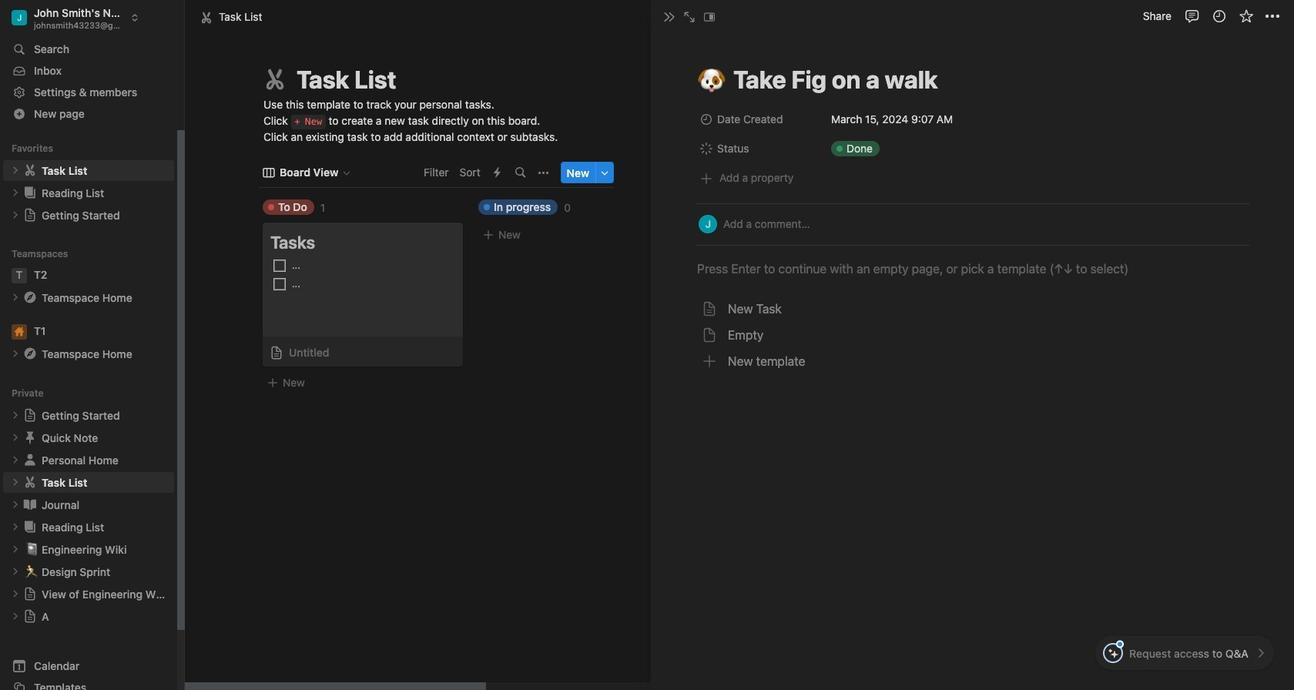Task type: describe. For each thing, give the bounding box(es) containing it.
page properties table
[[696, 107, 1250, 165]]

2 open image from the top
[[11, 188, 20, 197]]

2 row from the top
[[696, 136, 1250, 165]]

create and view automations image
[[494, 168, 501, 178]]

🐶 image
[[698, 62, 726, 98]]

1 open image from the top
[[11, 211, 20, 220]]

6 open image from the top
[[11, 433, 20, 443]]

🏃 image
[[25, 563, 39, 580]]

updates image
[[1213, 10, 1229, 25]]

4 open image from the top
[[11, 349, 20, 359]]

open in full page image
[[684, 11, 696, 23]]

5 open image from the top
[[11, 411, 20, 420]]

3 open image from the top
[[11, 478, 20, 487]]

side peek region
[[647, 0, 1295, 690]]

favorite image
[[1239, 8, 1254, 24]]

7 open image from the top
[[11, 500, 20, 510]]

5 open image from the top
[[11, 545, 20, 554]]

t image
[[12, 268, 27, 283]]



Task type: locate. For each thing, give the bounding box(es) containing it.
menu inside side peek region
[[696, 297, 1250, 374]]

6 open image from the top
[[11, 590, 20, 599]]

1 open image from the top
[[11, 166, 20, 175]]

updates image
[[1212, 8, 1227, 24]]

3 open image from the top
[[11, 293, 20, 302]]

📓 image
[[25, 540, 39, 558]]

8 open image from the top
[[11, 567, 20, 577]]

open image
[[11, 211, 20, 220], [11, 456, 20, 465], [11, 478, 20, 487], [11, 523, 20, 532], [11, 545, 20, 554], [11, 590, 20, 599], [11, 612, 20, 621]]

close image
[[664, 11, 676, 23]]

favorited image
[[1240, 10, 1256, 25]]

comments image
[[1185, 8, 1200, 24]]

change page icon image
[[261, 66, 289, 93], [22, 163, 38, 178], [22, 185, 38, 201], [23, 208, 37, 222], [22, 290, 38, 305], [22, 346, 38, 362], [23, 409, 37, 423], [22, 430, 38, 446], [22, 453, 38, 468], [22, 475, 38, 490], [22, 497, 38, 513], [22, 520, 38, 535], [23, 587, 37, 601], [23, 610, 37, 624]]

2 open image from the top
[[11, 456, 20, 465]]

4 open image from the top
[[11, 523, 20, 532]]

row
[[696, 107, 1250, 136], [696, 136, 1250, 165]]

menu
[[696, 297, 1250, 374]]

open image
[[11, 166, 20, 175], [11, 188, 20, 197], [11, 293, 20, 302], [11, 349, 20, 359], [11, 411, 20, 420], [11, 433, 20, 443], [11, 500, 20, 510], [11, 567, 20, 577]]

1 row from the top
[[696, 107, 1250, 136]]

7 open image from the top
[[11, 612, 20, 621]]



Task type: vqa. For each thing, say whether or not it's contained in the screenshot.
3rd Open image's Change page icon
yes



